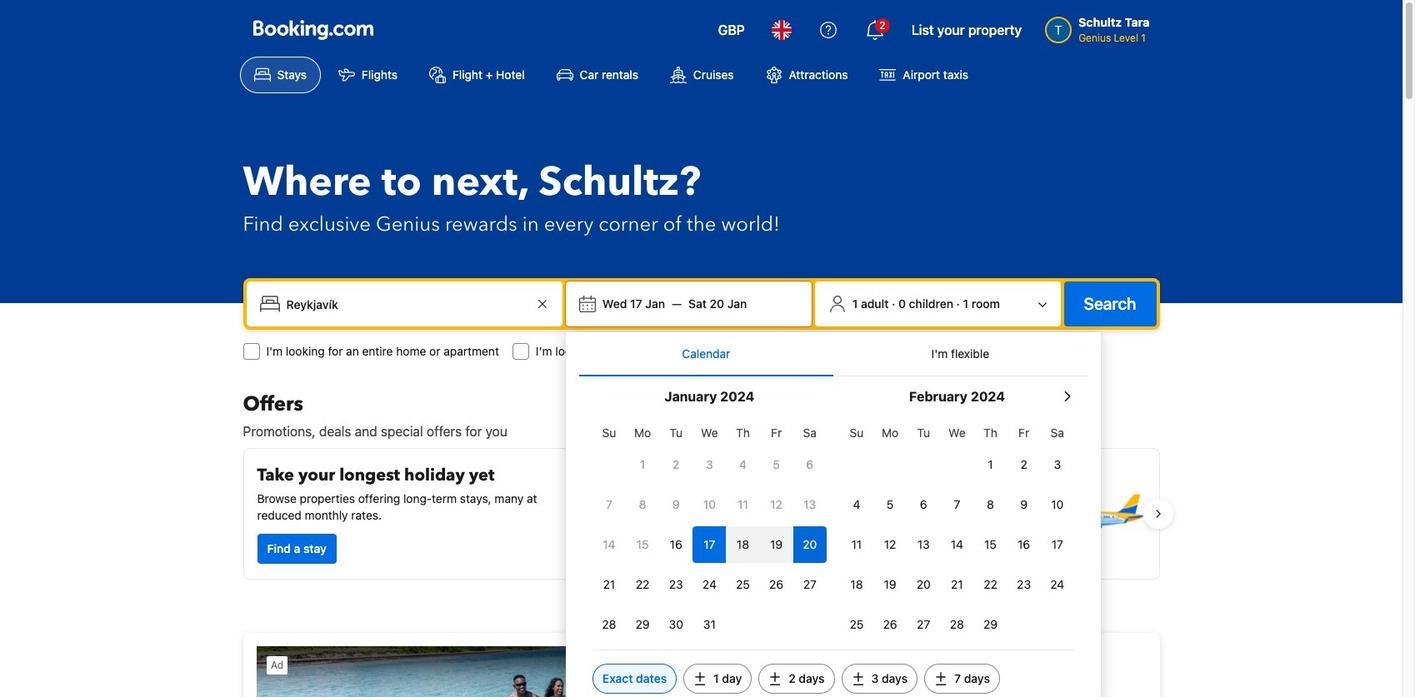 Task type: vqa. For each thing, say whether or not it's contained in the screenshot.
2nd cell from right
yes



Task type: locate. For each thing, give the bounding box(es) containing it.
0 horizontal spatial grid
[[592, 417, 827, 643]]

4 February 2024 checkbox
[[840, 487, 873, 523]]

tab list
[[579, 333, 1087, 378]]

6 February 2024 checkbox
[[907, 487, 940, 523]]

1 grid from the left
[[592, 417, 827, 643]]

1 cell from the left
[[693, 523, 726, 563]]

16 February 2024 checkbox
[[1007, 527, 1041, 563]]

22 February 2024 checkbox
[[974, 567, 1007, 603]]

18 January 2024 checkbox
[[726, 527, 760, 563]]

11 January 2024 checkbox
[[726, 487, 760, 523]]

26 February 2024 checkbox
[[873, 607, 907, 643]]

21 January 2024 checkbox
[[592, 567, 626, 603]]

cell
[[693, 523, 726, 563], [726, 523, 760, 563], [760, 523, 793, 563], [793, 523, 827, 563]]

2 cell from the left
[[726, 523, 760, 563]]

15 January 2024 checkbox
[[626, 527, 659, 563]]

cell up 26 january 2024 option
[[760, 523, 793, 563]]

24 February 2024 checkbox
[[1041, 567, 1074, 603]]

28 February 2024 checkbox
[[940, 607, 974, 643]]

25 January 2024 checkbox
[[726, 567, 760, 603]]

7 February 2024 checkbox
[[940, 487, 974, 523]]

1 horizontal spatial grid
[[840, 417, 1074, 643]]

5 January 2024 checkbox
[[760, 447, 793, 483]]

cell up 27 january 2024 option
[[793, 523, 827, 563]]

main content
[[230, 392, 1173, 698]]

20 February 2024 checkbox
[[907, 567, 940, 603]]

10 February 2024 checkbox
[[1041, 487, 1074, 523]]

6 January 2024 checkbox
[[793, 447, 827, 483]]

cell up 25 january 2024 option in the bottom of the page
[[726, 523, 760, 563]]

31 January 2024 checkbox
[[693, 607, 726, 643]]

5 February 2024 checkbox
[[873, 487, 907, 523]]

22 January 2024 checkbox
[[626, 567, 659, 603]]

cell up 24 january 2024 "option"
[[693, 523, 726, 563]]

19 February 2024 checkbox
[[873, 567, 907, 603]]

26 January 2024 checkbox
[[760, 567, 793, 603]]

11 February 2024 checkbox
[[840, 527, 873, 563]]

14 February 2024 checkbox
[[940, 527, 974, 563]]

region
[[230, 442, 1173, 587]]

24 January 2024 checkbox
[[693, 567, 726, 603]]

10 January 2024 checkbox
[[693, 487, 726, 523]]

booking.com image
[[253, 20, 373, 40]]

2 February 2024 checkbox
[[1007, 447, 1041, 483]]

grid
[[592, 417, 827, 643], [840, 417, 1074, 643]]

9 February 2024 checkbox
[[1007, 487, 1041, 523]]

3 February 2024 checkbox
[[1041, 447, 1074, 483]]

take your longest holiday yet image
[[577, 463, 680, 566]]

Where are you going? field
[[280, 289, 532, 319]]

your account menu schultz tara genius level 1 element
[[1045, 8, 1156, 46]]

15 February 2024 checkbox
[[974, 527, 1007, 563]]



Task type: describe. For each thing, give the bounding box(es) containing it.
4 January 2024 checkbox
[[726, 447, 760, 483]]

29 February 2024 checkbox
[[974, 607, 1007, 643]]

16 January 2024 checkbox
[[659, 527, 693, 563]]

3 cell from the left
[[760, 523, 793, 563]]

21 February 2024 checkbox
[[940, 567, 974, 603]]

27 January 2024 checkbox
[[793, 567, 827, 603]]

23 January 2024 checkbox
[[659, 567, 693, 603]]

1 February 2024 checkbox
[[974, 447, 1007, 483]]

19 January 2024 checkbox
[[760, 527, 793, 563]]

17 January 2024 checkbox
[[693, 527, 726, 563]]

20 January 2024 checkbox
[[793, 527, 827, 563]]

8 January 2024 checkbox
[[626, 487, 659, 523]]

27 February 2024 checkbox
[[907, 607, 940, 643]]

23 February 2024 checkbox
[[1007, 567, 1041, 603]]

28 January 2024 checkbox
[[592, 607, 626, 643]]

29 January 2024 checkbox
[[626, 607, 659, 643]]

2 grid from the left
[[840, 417, 1074, 643]]

7 January 2024 checkbox
[[592, 487, 626, 523]]

13 February 2024 checkbox
[[907, 527, 940, 563]]

25 February 2024 checkbox
[[840, 607, 873, 643]]

12 February 2024 checkbox
[[873, 527, 907, 563]]

17 February 2024 checkbox
[[1041, 527, 1074, 563]]

14 January 2024 checkbox
[[592, 527, 626, 563]]

30 January 2024 checkbox
[[659, 607, 693, 643]]

fly away to your dream holiday image
[[1042, 463, 1145, 566]]

8 February 2024 checkbox
[[974, 487, 1007, 523]]

2 January 2024 checkbox
[[659, 447, 693, 483]]

9 January 2024 checkbox
[[659, 487, 693, 523]]

1 January 2024 checkbox
[[626, 447, 659, 483]]

13 January 2024 checkbox
[[793, 487, 827, 523]]

4 cell from the left
[[793, 523, 827, 563]]

18 February 2024 checkbox
[[840, 567, 873, 603]]

3 January 2024 checkbox
[[693, 447, 726, 483]]

12 January 2024 checkbox
[[760, 487, 793, 523]]



